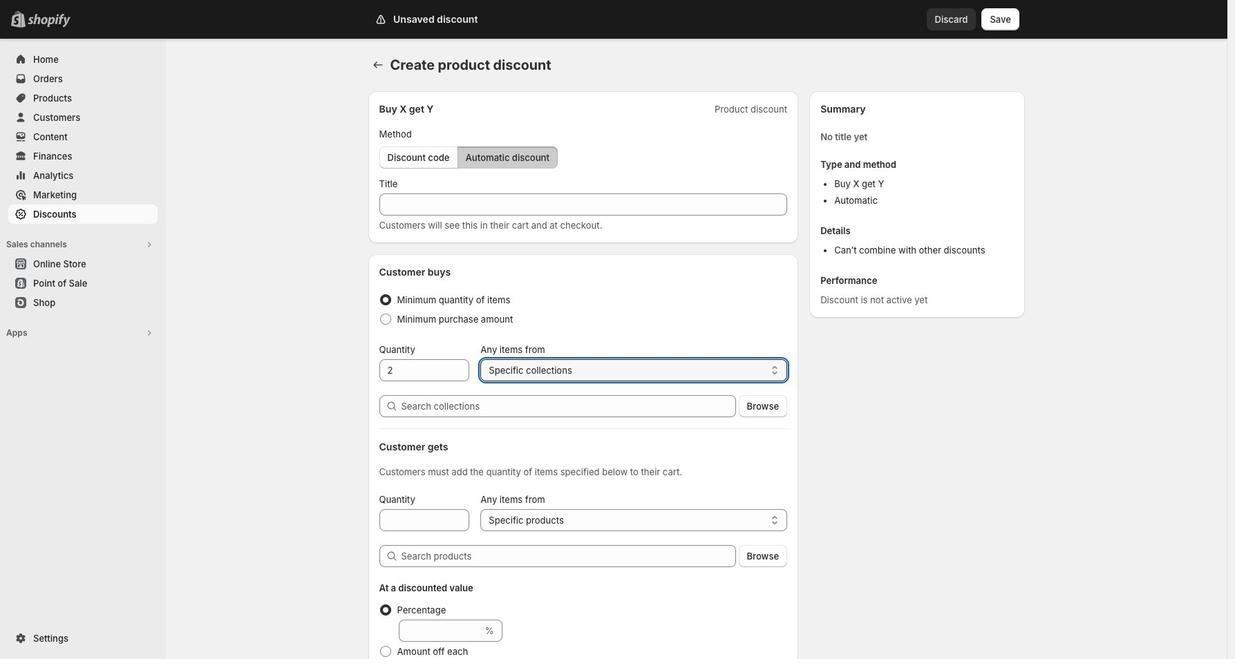 Task type: locate. For each thing, give the bounding box(es) containing it.
shopify image
[[28, 14, 71, 28]]

None text field
[[379, 194, 787, 216], [379, 359, 470, 382], [399, 620, 482, 642], [379, 194, 787, 216], [379, 359, 470, 382], [399, 620, 482, 642]]

None text field
[[379, 509, 470, 532]]



Task type: describe. For each thing, give the bounding box(es) containing it.
Search products text field
[[401, 545, 736, 568]]

Search collections text field
[[401, 395, 736, 418]]



